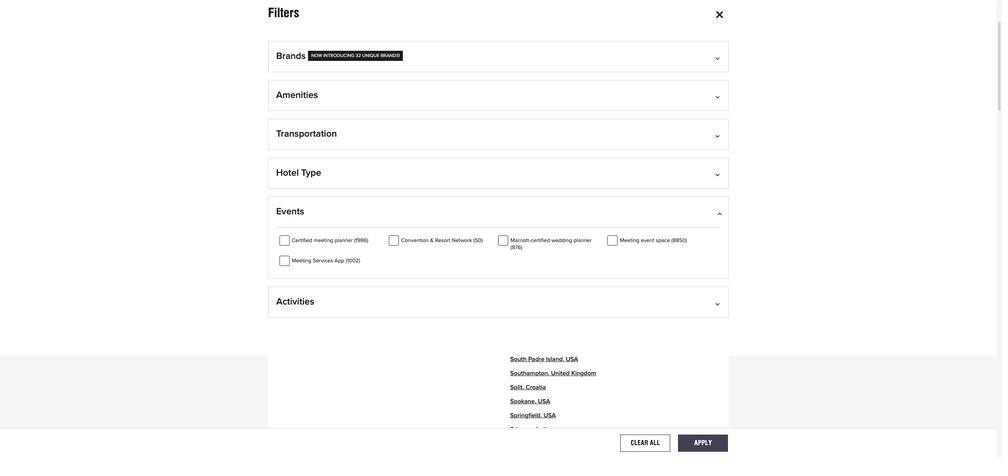 Task type: vqa. For each thing, say whether or not it's contained in the screenshot.
(876)
yes



Task type: locate. For each thing, give the bounding box(es) containing it.
usa right island,
[[566, 357, 579, 363]]

arrow down image inside activities heading
[[717, 300, 721, 307]]

spokane, usa link
[[511, 399, 551, 405]]

spokane,
[[511, 399, 537, 405]]

city,
[[528, 188, 540, 194]]

certified
[[531, 238, 551, 243]]

arrow down image for amenities
[[717, 94, 721, 100]]

meeting left event at the right bottom of the page
[[620, 238, 640, 243]]

1 arrow down image from the top
[[717, 133, 721, 139]]

split, croatia link
[[511, 385, 546, 391]]

meeting for meeting event space (8850)
[[620, 238, 640, 243]]

filters
[[268, 5, 299, 20]]

arrow down image inside transportation heading
[[717, 133, 721, 139]]

croatia
[[526, 385, 546, 391]]

3 arrow down image from the top
[[717, 300, 721, 307]]

spokane, usa
[[511, 399, 551, 405]]

island,
[[547, 357, 565, 363]]

2 planner from the left
[[574, 238, 592, 243]]

srinagar, india link
[[511, 427, 550, 433]]

wedding
[[552, 238, 573, 243]]

arrow up image
[[717, 210, 721, 217]]

2 arrow down image from the top
[[717, 94, 721, 100]]

0 vertical spatial arrow down image
[[717, 55, 721, 61]]

transportation heading
[[276, 129, 721, 150]]

0 horizontal spatial meeting
[[292, 258, 312, 264]]

usa up the poland
[[537, 272, 549, 278]]

planner
[[335, 238, 353, 243], [574, 238, 592, 243]]

0 vertical spatial arrow down image
[[717, 133, 721, 139]]

arrow down image for transportation
[[717, 133, 721, 139]]

0 horizontal spatial planner
[[335, 238, 353, 243]]

0 vertical spatial meeting
[[620, 238, 640, 243]]

sousse, tunisia link
[[511, 314, 554, 321]]

transportation
[[276, 129, 337, 139]]

sonoma, usa
[[511, 272, 549, 278]]

amenities
[[276, 90, 318, 100]]

1 vertical spatial arrow down image
[[717, 171, 721, 178]]

split, croatia
[[511, 385, 546, 391]]

south padre island, usa link
[[511, 357, 579, 363]]

planner left (1986) on the left bottom
[[335, 238, 353, 243]]

united
[[552, 371, 570, 377]]

network
[[452, 238, 472, 243]]

brands!
[[381, 54, 400, 58]]

(8850)
[[672, 238, 688, 243]]

arrow down image inside 'brands' heading
[[717, 55, 721, 61]]

convention & resort network (50)
[[402, 238, 483, 243]]

sioux city, usa link
[[511, 188, 554, 194]]

arrow down image inside the hotel type heading
[[717, 171, 721, 178]]

sousse,
[[511, 314, 532, 321]]

usa up india
[[544, 413, 556, 419]]

2 arrow down image from the top
[[717, 171, 721, 178]]

arrow down image
[[717, 55, 721, 61], [717, 94, 721, 100], [717, 300, 721, 307]]

srinagar, india
[[511, 427, 550, 433]]

1 vertical spatial meeting
[[292, 258, 312, 264]]

poland
[[530, 286, 550, 292]]

usa for springfield, usa
[[544, 413, 556, 419]]

arrow down image
[[717, 133, 721, 139], [717, 171, 721, 178]]

1 arrow down image from the top
[[717, 55, 721, 61]]

skopje,
[[511, 244, 531, 250]]

hotel
[[276, 168, 299, 178]]

1 horizontal spatial meeting
[[620, 238, 640, 243]]

2 vertical spatial arrow down image
[[717, 300, 721, 307]]

tunisia
[[534, 314, 554, 321]]

meeting
[[620, 238, 640, 243], [292, 258, 312, 264]]

south
[[511, 357, 527, 363]]

clear all button
[[621, 435, 671, 452]]

1 planner from the left
[[335, 238, 353, 243]]

usa
[[541, 188, 554, 194], [537, 272, 549, 278], [566, 357, 579, 363], [538, 399, 551, 405], [544, 413, 556, 419]]

sopot,
[[511, 286, 529, 292]]

32
[[356, 54, 361, 58]]

meeting
[[314, 238, 333, 243]]

1 horizontal spatial planner
[[574, 238, 592, 243]]

certified
[[292, 238, 312, 243]]

(1002)
[[346, 258, 361, 264]]

skopje, macedonia link
[[511, 244, 564, 250]]

usa for sonoma, usa
[[537, 272, 549, 278]]

planner right wedding
[[574, 238, 592, 243]]

meeting for meeting services app (1002)
[[292, 258, 312, 264]]

arrow down image for activities
[[717, 300, 721, 307]]

(876)
[[511, 245, 523, 250]]

unique
[[362, 54, 380, 58]]

usa down croatia
[[538, 399, 551, 405]]

1 vertical spatial arrow down image
[[717, 94, 721, 100]]

(1986)
[[354, 238, 369, 243]]

arrow down image inside "amenities" heading
[[717, 94, 721, 100]]

amenities heading
[[276, 90, 721, 111]]

activities
[[276, 297, 315, 307]]

meeting down certified
[[292, 258, 312, 264]]



Task type: describe. For each thing, give the bounding box(es) containing it.
sioux city, usa
[[511, 188, 554, 194]]

springfield,
[[511, 413, 542, 419]]

meeting event space (8850)
[[620, 238, 688, 243]]

now
[[312, 54, 322, 58]]

brands heading
[[276, 51, 721, 72]]

usa for spokane, usa
[[538, 399, 551, 405]]

activities heading
[[276, 297, 721, 318]]

apply button
[[679, 435, 729, 452]]

south padre island, usa
[[511, 357, 579, 363]]

marriott-
[[511, 238, 531, 243]]

springfield, usa
[[511, 413, 556, 419]]

skopje, macedonia
[[511, 244, 564, 250]]

clear
[[631, 439, 649, 447]]

clear all
[[631, 439, 661, 447]]

marriott-certified wedding planner (876)
[[511, 238, 592, 250]]

springfield, usa link
[[511, 413, 556, 419]]

sousse, tunisia
[[511, 314, 554, 321]]

planner inside marriott-certified wedding planner (876)
[[574, 238, 592, 243]]

split,
[[511, 385, 525, 391]]

all
[[651, 439, 661, 447]]

&
[[430, 238, 434, 243]]

brands now introducing 32 unique brands!
[[276, 52, 400, 61]]

southampton,
[[511, 371, 550, 377]]

arrow down image for hotel type
[[717, 171, 721, 178]]

hotel type
[[276, 168, 322, 178]]

services
[[313, 258, 333, 264]]

usa right "city,"
[[541, 188, 554, 194]]

events
[[276, 207, 305, 217]]

sioux
[[511, 188, 526, 194]]

brands
[[276, 52, 306, 61]]

(50)
[[474, 238, 483, 243]]

srinagar,
[[511, 427, 535, 433]]

space
[[656, 238, 671, 243]]

hotel type heading
[[276, 168, 721, 188]]

certified meeting planner (1986)
[[292, 238, 369, 243]]

events heading
[[276, 206, 721, 227]]

resort
[[435, 238, 451, 243]]

app
[[335, 258, 345, 264]]

type
[[301, 168, 322, 178]]

apply
[[695, 439, 713, 447]]

sonoma,
[[511, 272, 535, 278]]

india
[[537, 427, 550, 433]]

convention
[[402, 238, 429, 243]]

kingdom
[[572, 371, 597, 377]]

event
[[641, 238, 655, 243]]

padre
[[529, 357, 545, 363]]

introducing
[[324, 54, 355, 58]]

sopot, poland link
[[511, 286, 550, 292]]

southampton, united kingdom link
[[511, 371, 597, 377]]

macedonia
[[533, 244, 564, 250]]

sopot, poland
[[511, 286, 550, 292]]

southampton, united kingdom
[[511, 371, 597, 377]]

meeting services app (1002)
[[292, 258, 361, 264]]



